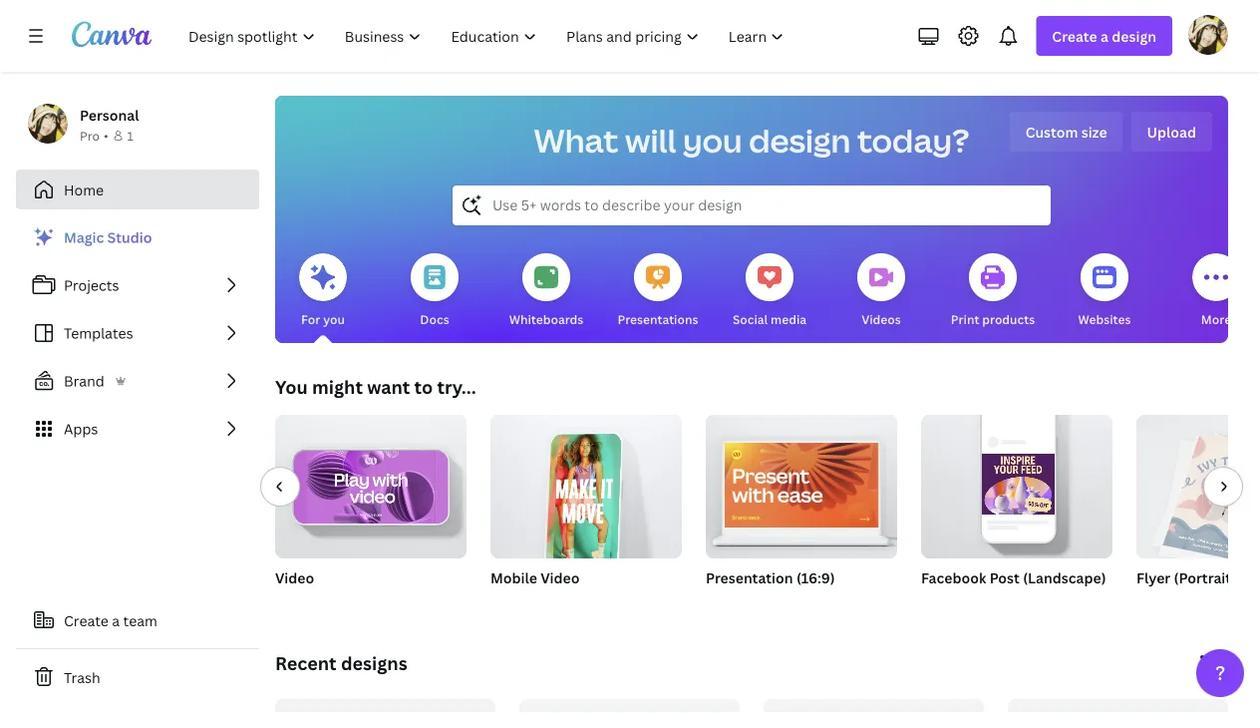Task type: vqa. For each thing, say whether or not it's contained in the screenshot.
try...
yes



Task type: locate. For each thing, give the bounding box(es) containing it.
presentation (16:9) group
[[706, 407, 898, 612]]

group
[[275, 407, 467, 559], [491, 407, 682, 570], [706, 407, 898, 559], [922, 407, 1113, 559], [1137, 415, 1261, 565]]

× inside presentation (16:9) 1920 × 1080 px
[[738, 594, 743, 610]]

×
[[1259, 568, 1261, 587], [738, 594, 743, 610]]

create inside dropdown button
[[1053, 26, 1098, 45]]

group for presentation (16:9)
[[706, 407, 898, 559]]

a up "size"
[[1101, 26, 1109, 45]]

1 vertical spatial ×
[[738, 594, 743, 610]]

a inside create a team 'button'
[[112, 611, 120, 630]]

apps link
[[16, 409, 259, 449]]

stephanie aranda image
[[1189, 15, 1229, 55]]

0 horizontal spatial a
[[112, 611, 120, 630]]

brand link
[[16, 361, 259, 401]]

try...
[[437, 375, 476, 399]]

top level navigation element
[[176, 16, 801, 56]]

flyer (portrait 8.5 ×
[[1137, 568, 1261, 587]]

create up custom size
[[1053, 26, 1098, 45]]

a inside create a design dropdown button
[[1101, 26, 1109, 45]]

projects
[[64, 276, 119, 295]]

trash
[[64, 668, 100, 687]]

create inside 'button'
[[64, 611, 109, 630]]

1 horizontal spatial create
[[1053, 26, 1098, 45]]

None search field
[[453, 186, 1051, 225]]

1 vertical spatial create
[[64, 611, 109, 630]]

0 vertical spatial create
[[1053, 26, 1098, 45]]

a
[[1101, 26, 1109, 45], [112, 611, 120, 630]]

video up recent at the bottom of the page
[[275, 568, 314, 587]]

1 horizontal spatial ×
[[1259, 568, 1261, 587]]

0 horizontal spatial ×
[[738, 594, 743, 610]]

what
[[534, 119, 619, 162]]

px
[[779, 594, 793, 610]]

1 vertical spatial you
[[323, 311, 345, 327]]

0 vertical spatial ×
[[1259, 568, 1261, 587]]

want
[[367, 375, 410, 399]]

websites button
[[1079, 239, 1132, 343]]

more
[[1202, 311, 1232, 327]]

create a team
[[64, 611, 157, 630]]

× inside group
[[1259, 568, 1261, 587]]

1920
[[706, 594, 735, 610]]

magic
[[64, 228, 104, 247]]

for you
[[301, 311, 345, 327]]

video right mobile
[[541, 568, 580, 587]]

× for 1920
[[738, 594, 743, 610]]

create left team in the left bottom of the page
[[64, 611, 109, 630]]

group for mobile video
[[491, 407, 682, 570]]

magic studio
[[64, 228, 152, 247]]

× right 8.5
[[1259, 568, 1261, 587]]

1080
[[746, 594, 777, 610]]

studio
[[107, 228, 152, 247]]

1 horizontal spatial design
[[1113, 26, 1157, 45]]

you right for
[[323, 311, 345, 327]]

1 horizontal spatial video
[[541, 568, 580, 587]]

create for create a team
[[64, 611, 109, 630]]

group for flyer (portrait 8.5 ×
[[1137, 415, 1261, 565]]

you
[[683, 119, 743, 162], [323, 311, 345, 327]]

0 horizontal spatial you
[[323, 311, 345, 327]]

today?
[[858, 119, 970, 162]]

you right will
[[683, 119, 743, 162]]

0 vertical spatial a
[[1101, 26, 1109, 45]]

1
[[127, 127, 134, 144]]

0 vertical spatial design
[[1113, 26, 1157, 45]]

1 horizontal spatial you
[[683, 119, 743, 162]]

create a design
[[1053, 26, 1157, 45]]

social media button
[[733, 239, 807, 343]]

list containing magic studio
[[16, 217, 259, 449]]

(16:9)
[[797, 568, 836, 587]]

0 horizontal spatial video
[[275, 568, 314, 587]]

brand
[[64, 372, 105, 391]]

create
[[1053, 26, 1098, 45], [64, 611, 109, 630]]

pro •
[[80, 127, 108, 144]]

upload button
[[1132, 112, 1213, 152]]

create for create a design
[[1053, 26, 1098, 45]]

× right 1920
[[738, 594, 743, 610]]

presentations
[[618, 311, 699, 327]]

list
[[16, 217, 259, 449]]

video
[[275, 568, 314, 587], [541, 568, 580, 587]]

•
[[104, 127, 108, 144]]

team
[[123, 611, 157, 630]]

designs
[[341, 651, 408, 675]]

social media
[[733, 311, 807, 327]]

design left the stephanie aranda icon
[[1113, 26, 1157, 45]]

1 vertical spatial a
[[112, 611, 120, 630]]

(landscape)
[[1024, 568, 1107, 587]]

you might want to try...
[[275, 375, 476, 399]]

a left team in the left bottom of the page
[[112, 611, 120, 630]]

custom
[[1026, 122, 1079, 141]]

trash link
[[16, 657, 259, 697]]

templates link
[[16, 313, 259, 353]]

presentation
[[706, 568, 794, 587]]

0 horizontal spatial create
[[64, 611, 109, 630]]

apps
[[64, 419, 98, 438]]

media
[[771, 311, 807, 327]]

1 horizontal spatial a
[[1101, 26, 1109, 45]]

websites
[[1079, 311, 1132, 327]]

design
[[1113, 26, 1157, 45], [749, 119, 851, 162]]

design up search search box
[[749, 119, 851, 162]]

1 vertical spatial design
[[749, 119, 851, 162]]



Task type: describe. For each thing, give the bounding box(es) containing it.
might
[[312, 375, 363, 399]]

print products
[[951, 311, 1036, 327]]

mobile video group
[[491, 407, 682, 612]]

you inside for you 'button'
[[323, 311, 345, 327]]

for you button
[[299, 239, 347, 343]]

pro
[[80, 127, 100, 144]]

to
[[414, 375, 433, 399]]

upload
[[1148, 122, 1197, 141]]

a for design
[[1101, 26, 1109, 45]]

(portrait
[[1175, 568, 1232, 587]]

custom size
[[1026, 122, 1108, 141]]

create a design button
[[1037, 16, 1173, 56]]

8.5
[[1235, 568, 1256, 587]]

templates
[[64, 324, 133, 343]]

will
[[626, 119, 677, 162]]

print
[[951, 311, 980, 327]]

home link
[[16, 170, 259, 209]]

mobile
[[491, 568, 538, 587]]

custom size button
[[1010, 112, 1124, 152]]

recent
[[275, 651, 337, 675]]

0 vertical spatial you
[[683, 119, 743, 162]]

size
[[1082, 122, 1108, 141]]

0 horizontal spatial design
[[749, 119, 851, 162]]

2 video from the left
[[541, 568, 580, 587]]

mobile video
[[491, 568, 580, 587]]

facebook
[[922, 568, 987, 587]]

more button
[[1193, 239, 1241, 343]]

a for team
[[112, 611, 120, 630]]

group for facebook post (landscape)
[[922, 407, 1113, 559]]

presentation (16:9) 1920 × 1080 px
[[706, 568, 836, 610]]

facebook post (landscape) group
[[922, 407, 1113, 612]]

whiteboards
[[509, 311, 584, 327]]

personal
[[80, 105, 139, 124]]

facebook post (landscape)
[[922, 568, 1107, 587]]

presentations button
[[618, 239, 699, 343]]

Search search field
[[493, 187, 1011, 224]]

magic studio link
[[16, 217, 259, 257]]

create a team button
[[16, 600, 259, 640]]

1 video from the left
[[275, 568, 314, 587]]

× for 8.5
[[1259, 568, 1261, 587]]

you
[[275, 375, 308, 399]]

docs
[[420, 311, 449, 327]]

what will you design today?
[[534, 119, 970, 162]]

post
[[990, 568, 1020, 587]]

projects link
[[16, 265, 259, 305]]

whiteboards button
[[509, 239, 584, 343]]

print products button
[[951, 239, 1036, 343]]

products
[[983, 311, 1036, 327]]

for
[[301, 311, 321, 327]]

flyer (portrait 8.5 × 11 in) group
[[1137, 415, 1261, 612]]

social
[[733, 311, 768, 327]]

videos button
[[858, 239, 906, 343]]

home
[[64, 180, 104, 199]]

videos
[[862, 311, 901, 327]]

video group
[[275, 407, 467, 612]]

recent designs
[[275, 651, 408, 675]]

design inside create a design dropdown button
[[1113, 26, 1157, 45]]

flyer
[[1137, 568, 1171, 587]]

docs button
[[411, 239, 459, 343]]



